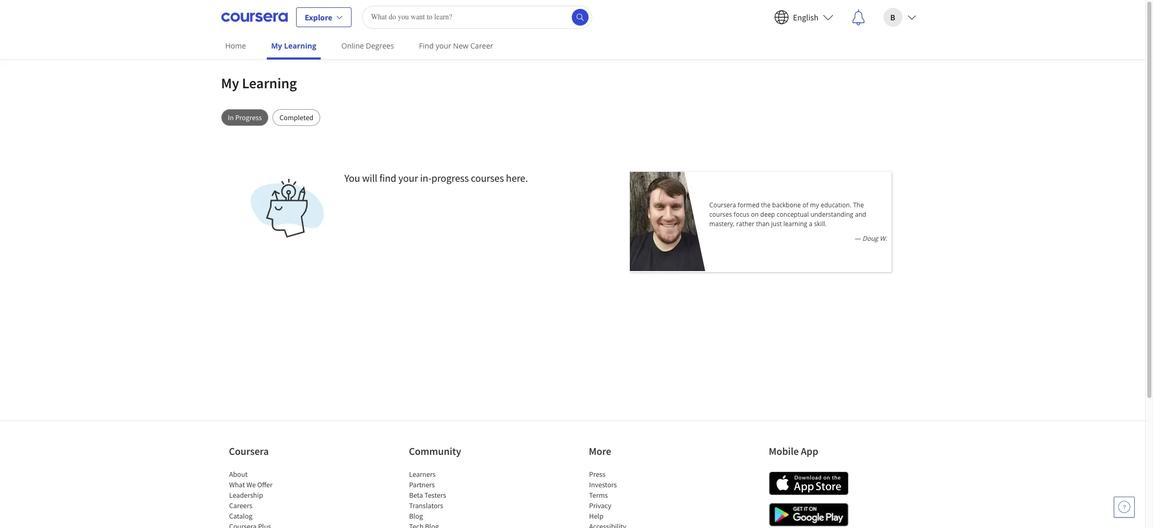 Task type: describe. For each thing, give the bounding box(es) containing it.
—
[[855, 234, 861, 243]]

investors link
[[589, 481, 617, 490]]

find
[[379, 172, 396, 185]]

translators
[[409, 502, 443, 511]]

b
[[890, 12, 895, 22]]

What do you want to learn? text field
[[362, 5, 592, 29]]

terms link
[[589, 491, 608, 501]]

backbone
[[772, 201, 801, 210]]

online
[[341, 41, 364, 51]]

help link
[[589, 512, 603, 522]]

my
[[810, 201, 819, 210]]

new
[[453, 41, 469, 51]]

list for more
[[589, 470, 678, 529]]

in progress button
[[221, 109, 269, 126]]

you will find your in-progress courses here.
[[344, 172, 528, 185]]

mobile app
[[769, 445, 818, 458]]

careers
[[229, 502, 252, 511]]

what
[[229, 481, 245, 490]]

coursera for coursera formed the backbone of my education. the courses focus on deep conceptual understanding and mastery, rather than just learning a skill.
[[709, 201, 736, 210]]

in-
[[420, 172, 431, 185]]

list for community
[[409, 470, 498, 529]]

mastery,
[[709, 220, 735, 229]]

english
[[793, 12, 819, 22]]

progress
[[235, 113, 262, 122]]

partners
[[409, 481, 435, 490]]

conceptual
[[777, 210, 809, 219]]

catalog link
[[229, 512, 252, 522]]

about what we offer leadership careers catalog
[[229, 470, 272, 522]]

you
[[344, 172, 360, 185]]

coursera image
[[221, 9, 288, 25]]

testers
[[424, 491, 446, 501]]

the
[[761, 201, 771, 210]]

learners
[[409, 470, 435, 480]]

find your new career link
[[415, 34, 497, 58]]

in progress
[[228, 113, 262, 122]]

online degrees link
[[337, 34, 398, 58]]

1 vertical spatial learning
[[242, 74, 297, 93]]

beta
[[409, 491, 423, 501]]

terms
[[589, 491, 608, 501]]

leadership link
[[229, 491, 263, 501]]

0 vertical spatial my
[[271, 41, 282, 51]]

understanding
[[811, 210, 853, 219]]

explore button
[[296, 7, 352, 27]]

learners partners beta testers translators blog
[[409, 470, 446, 522]]

privacy
[[589, 502, 611, 511]]

focus
[[734, 210, 750, 219]]

what we offer link
[[229, 481, 272, 490]]

0 vertical spatial my learning
[[271, 41, 316, 51]]

will
[[362, 172, 377, 185]]

doug
[[863, 234, 878, 243]]

mobile
[[769, 445, 799, 458]]

english button
[[766, 0, 842, 34]]

coursera formed the backbone of my education. the courses focus on deep conceptual understanding and mastery, rather than just learning a skill.
[[709, 201, 866, 229]]

help center image
[[1118, 502, 1131, 514]]

of
[[803, 201, 809, 210]]

coursera for coursera
[[229, 445, 269, 458]]

list item for more
[[589, 522, 678, 529]]



Task type: locate. For each thing, give the bounding box(es) containing it.
courses
[[471, 172, 504, 185], [709, 210, 732, 219]]

learners link
[[409, 470, 435, 480]]

help
[[589, 512, 603, 522]]

0 horizontal spatial list item
[[229, 522, 318, 529]]

app
[[801, 445, 818, 458]]

about
[[229, 470, 247, 480]]

my learning down explore
[[271, 41, 316, 51]]

1 horizontal spatial courses
[[709, 210, 732, 219]]

0 vertical spatial your
[[436, 41, 451, 51]]

None search field
[[362, 5, 592, 29]]

rather
[[736, 220, 755, 229]]

courses left here.
[[471, 172, 504, 185]]

0 horizontal spatial your
[[398, 172, 418, 185]]

your left in-
[[398, 172, 418, 185]]

get it on google play image
[[769, 504, 848, 527]]

degrees
[[366, 41, 394, 51]]

formed
[[738, 201, 759, 210]]

investors
[[589, 481, 617, 490]]

learning down explore
[[284, 41, 316, 51]]

1 list from the left
[[229, 470, 318, 529]]

my down coursera image on the top left
[[271, 41, 282, 51]]

coursera up the mastery,
[[709, 201, 736, 210]]

0 horizontal spatial courses
[[471, 172, 504, 185]]

here.
[[506, 172, 528, 185]]

1 vertical spatial my learning
[[221, 74, 297, 93]]

a
[[809, 220, 813, 229]]

tab list containing in progress
[[221, 109, 924, 126]]

learn image
[[250, 172, 324, 245]]

1 horizontal spatial list item
[[409, 522, 498, 529]]

my up in
[[221, 74, 239, 93]]

list containing press
[[589, 470, 678, 529]]

1 vertical spatial my
[[221, 74, 239, 93]]

list containing about
[[229, 470, 318, 529]]

completed
[[280, 113, 313, 122]]

careers link
[[229, 502, 252, 511]]

1 vertical spatial your
[[398, 172, 418, 185]]

beta testers link
[[409, 491, 446, 501]]

1 horizontal spatial coursera
[[709, 201, 736, 210]]

blog
[[409, 512, 423, 522]]

home link
[[221, 34, 250, 58]]

courses up the mastery,
[[709, 210, 732, 219]]

on
[[751, 210, 759, 219]]

learning
[[284, 41, 316, 51], [242, 74, 297, 93]]

list item down translators link
[[409, 522, 498, 529]]

3 list from the left
[[589, 470, 678, 529]]

partners link
[[409, 481, 435, 490]]

catalog
[[229, 512, 252, 522]]

list containing learners
[[409, 470, 498, 529]]

about link
[[229, 470, 247, 480]]

leadership
[[229, 491, 263, 501]]

2 list item from the left
[[409, 522, 498, 529]]

— doug w.
[[855, 234, 887, 243]]

learning up the progress
[[242, 74, 297, 93]]

list item for community
[[409, 522, 498, 529]]

list for coursera
[[229, 470, 318, 529]]

privacy link
[[589, 502, 611, 511]]

home
[[225, 41, 246, 51]]

list item down catalog link on the bottom left of page
[[229, 522, 318, 529]]

in
[[228, 113, 234, 122]]

completed button
[[273, 109, 320, 126]]

3 list item from the left
[[589, 522, 678, 529]]

explore
[[305, 12, 332, 22]]

w.
[[880, 234, 887, 243]]

1 list item from the left
[[229, 522, 318, 529]]

2 horizontal spatial list item
[[589, 522, 678, 529]]

blog link
[[409, 512, 423, 522]]

1 horizontal spatial list
[[409, 470, 498, 529]]

list item down "help" link
[[589, 522, 678, 529]]

1 vertical spatial coursera
[[229, 445, 269, 458]]

press
[[589, 470, 605, 480]]

community
[[409, 445, 461, 458]]

translators link
[[409, 502, 443, 511]]

my learning
[[271, 41, 316, 51], [221, 74, 297, 93]]

offer
[[257, 481, 272, 490]]

0 vertical spatial courses
[[471, 172, 504, 185]]

deep
[[760, 210, 775, 219]]

courses inside coursera formed the backbone of my education. the courses focus on deep conceptual understanding and mastery, rather than just learning a skill.
[[709, 210, 732, 219]]

0 horizontal spatial my
[[221, 74, 239, 93]]

skill.
[[814, 220, 827, 229]]

press investors terms privacy help
[[589, 470, 617, 522]]

find
[[419, 41, 434, 51]]

just
[[771, 220, 782, 229]]

press link
[[589, 470, 605, 480]]

career
[[470, 41, 493, 51]]

coursera up about link
[[229, 445, 269, 458]]

learning
[[784, 220, 807, 229]]

coursera inside coursera formed the backbone of my education. the courses focus on deep conceptual understanding and mastery, rather than just learning a skill.
[[709, 201, 736, 210]]

find your new career
[[419, 41, 493, 51]]

1 horizontal spatial my
[[271, 41, 282, 51]]

your right find
[[436, 41, 451, 51]]

online degrees
[[341, 41, 394, 51]]

coursera
[[709, 201, 736, 210], [229, 445, 269, 458]]

than
[[756, 220, 770, 229]]

progress
[[431, 172, 469, 185]]

b button
[[875, 0, 924, 34]]

tab list
[[221, 109, 924, 126]]

your
[[436, 41, 451, 51], [398, 172, 418, 185]]

more
[[589, 445, 611, 458]]

2 horizontal spatial list
[[589, 470, 678, 529]]

and
[[855, 210, 866, 219]]

1 vertical spatial courses
[[709, 210, 732, 219]]

we
[[246, 481, 256, 490]]

0 vertical spatial learning
[[284, 41, 316, 51]]

0 horizontal spatial coursera
[[229, 445, 269, 458]]

0 horizontal spatial list
[[229, 470, 318, 529]]

list item for coursera
[[229, 522, 318, 529]]

my learning up the progress
[[221, 74, 297, 93]]

0 vertical spatial coursera
[[709, 201, 736, 210]]

my learning link
[[267, 34, 321, 60]]

1 horizontal spatial your
[[436, 41, 451, 51]]

the
[[853, 201, 864, 210]]

list item
[[229, 522, 318, 529], [409, 522, 498, 529], [589, 522, 678, 529]]

education.
[[821, 201, 852, 210]]

2 list from the left
[[409, 470, 498, 529]]

download on the app store image
[[769, 472, 848, 496]]

list
[[229, 470, 318, 529], [409, 470, 498, 529], [589, 470, 678, 529]]



Task type: vqa. For each thing, say whether or not it's contained in the screenshot.
1st list item from the left
yes



